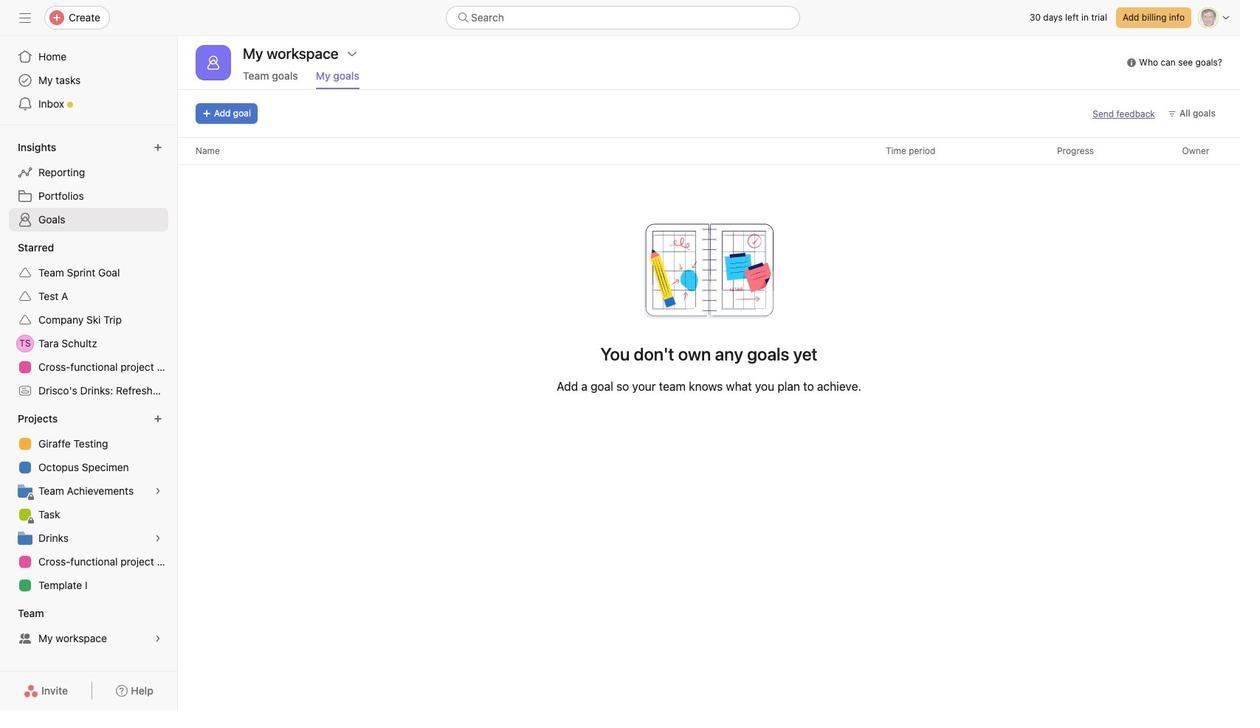 Task type: locate. For each thing, give the bounding box(es) containing it.
see details, drinks image
[[154, 535, 162, 543]]

hide sidebar image
[[19, 12, 31, 24]]

list box
[[446, 6, 800, 30]]

starred element
[[0, 235, 177, 406]]

see details, my workspace image
[[154, 635, 162, 644]]

global element
[[0, 36, 177, 125]]



Task type: describe. For each thing, give the bounding box(es) containing it.
teams element
[[0, 601, 177, 654]]

see details, team achievements image
[[154, 487, 162, 496]]

new project or portfolio image
[[154, 415, 162, 424]]

new insights image
[[154, 143, 162, 152]]

insights element
[[0, 134, 177, 235]]

show options image
[[346, 48, 358, 60]]

projects element
[[0, 406, 177, 601]]



Task type: vqa. For each thing, say whether or not it's contained in the screenshot.
More actions icon
no



